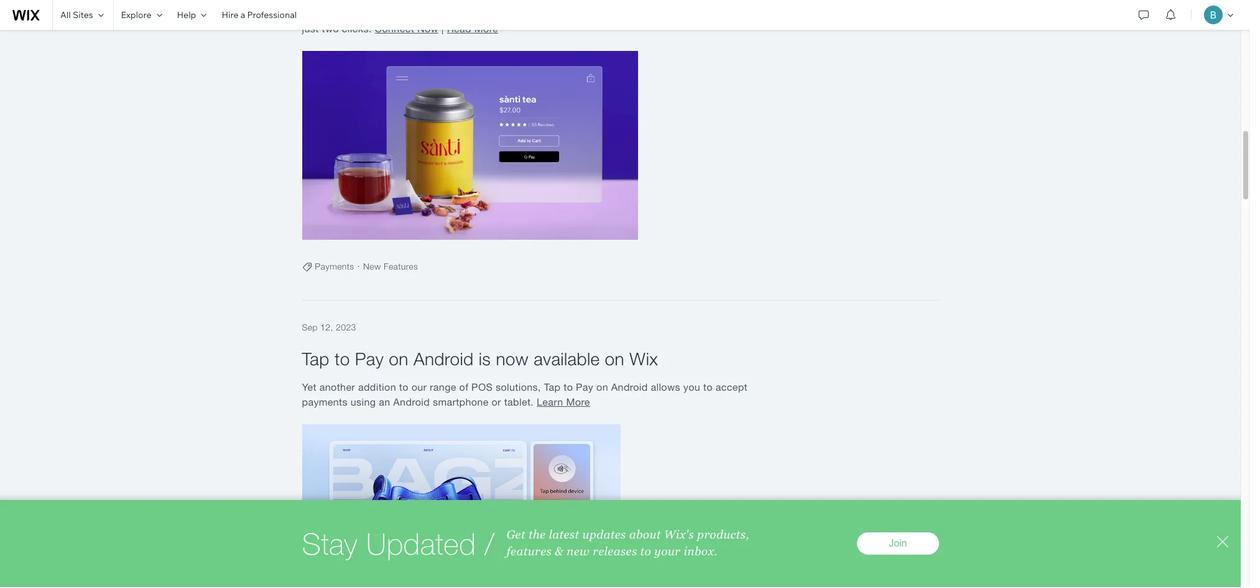 Task type: locate. For each thing, give the bounding box(es) containing it.
hire a professional
[[222, 9, 297, 21]]

a
[[240, 9, 245, 21]]

sites
[[73, 9, 93, 21]]

help
[[177, 9, 196, 21]]



Task type: describe. For each thing, give the bounding box(es) containing it.
explore
[[121, 9, 151, 21]]

all sites
[[60, 9, 93, 21]]

hire
[[222, 9, 239, 21]]

all
[[60, 9, 71, 21]]

professional
[[247, 9, 297, 21]]

help button
[[170, 0, 214, 30]]

hire a professional link
[[214, 0, 304, 30]]



